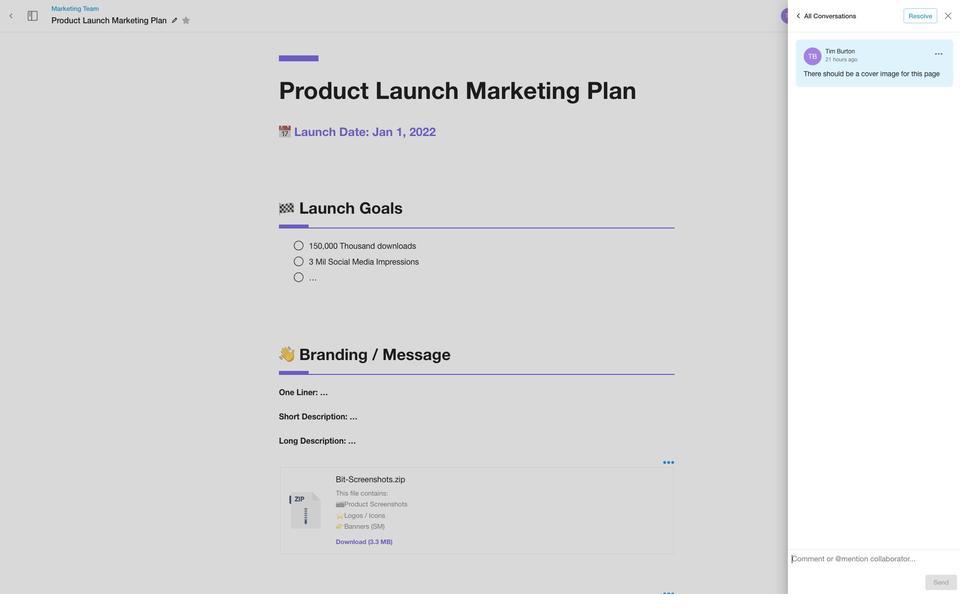 Task type: describe. For each thing, give the bounding box(es) containing it.
all conversations button
[[790, 8, 859, 24]]

this
[[912, 70, 923, 78]]

(sm)
[[371, 523, 385, 530]]

all
[[805, 12, 812, 20]]

there should be a cover image for this page
[[804, 70, 940, 78]]

1 horizontal spatial plan
[[587, 76, 637, 104]]

1 vertical spatial marketing
[[112, 15, 149, 25]]

cover
[[862, 70, 879, 78]]

for
[[902, 70, 910, 78]]

description: for short
[[302, 412, 348, 421]]

hours
[[833, 56, 847, 62]]

bit-screenshots.zip
[[336, 475, 405, 484]]

🏁
[[279, 198, 295, 217]]

marketing team link
[[51, 4, 194, 13]]

tim burton 21 hours ago
[[826, 48, 858, 62]]

team
[[83, 4, 99, 12]]

long
[[279, 436, 298, 445]]

impressions
[[376, 257, 419, 266]]

description: for long
[[300, 436, 346, 445]]

jan
[[373, 125, 393, 138]]

launch right the 📅
[[294, 125, 336, 138]]

21
[[826, 56, 832, 62]]

⭐️logos
[[336, 511, 363, 519]]

be
[[846, 70, 854, 78]]

contains:
[[361, 489, 388, 497]]

2022
[[410, 125, 436, 138]]

downloads
[[377, 241, 416, 250]]

conversations
[[814, 12, 857, 20]]

marketing team
[[51, 4, 99, 12]]

there
[[804, 70, 822, 78]]

one liner: …
[[279, 388, 328, 397]]

should
[[823, 70, 844, 78]]

message
[[383, 345, 451, 364]]

2 horizontal spatial marketing
[[466, 76, 580, 104]]

📅 launch date: jan 1, 2022
[[279, 125, 436, 138]]

150,000
[[309, 241, 338, 250]]

ago
[[849, 56, 858, 62]]

one
[[279, 388, 294, 397]]

Comment or @mention collaborator... text field
[[792, 554, 958, 567]]

all conversations
[[805, 12, 857, 20]]

page
[[925, 70, 940, 78]]

resolve
[[909, 12, 933, 20]]

launch up 2022
[[375, 76, 459, 104]]

social
[[328, 257, 350, 266]]

👋 branding / message
[[279, 345, 451, 364]]

download (3.3 mb)
[[336, 538, 393, 546]]

1 vertical spatial tb
[[809, 52, 817, 60]]



Task type: locate. For each thing, give the bounding box(es) containing it.
marketing
[[51, 4, 81, 12], [112, 15, 149, 25], [466, 76, 580, 104]]

1 horizontal spatial product
[[279, 76, 369, 104]]

goals
[[359, 198, 403, 217]]

📷product
[[336, 500, 368, 508]]

0 vertical spatial plan
[[151, 15, 167, 25]]

launch up 150,000
[[299, 198, 355, 217]]

3 mil social media impressions
[[309, 257, 419, 266]]

0 horizontal spatial marketing
[[51, 4, 81, 12]]

short
[[279, 412, 300, 421]]

tim
[[826, 48, 836, 55]]

thousand
[[340, 241, 375, 250]]

0 vertical spatial marketing
[[51, 4, 81, 12]]

tb left all
[[786, 12, 793, 19]]

1 horizontal spatial /
[[372, 345, 378, 364]]

1 horizontal spatial product launch marketing plan
[[279, 76, 637, 104]]

this
[[336, 489, 348, 497]]

more
[[919, 12, 934, 20]]

📅
[[279, 125, 291, 138]]

0 horizontal spatial plan
[[151, 15, 167, 25]]

(3.3
[[368, 538, 379, 546]]

1,
[[396, 125, 406, 138]]

👉banners
[[336, 523, 369, 530]]

tb inside tb button
[[786, 12, 793, 19]]

download (3.3 mb) link
[[336, 538, 393, 546]]

… for short description: …
[[350, 412, 358, 421]]

launch down team
[[83, 15, 110, 25]]

icons
[[369, 511, 385, 519]]

this file contains: 📷product screenshots ⭐️logos / icons 👉banners (sm)
[[336, 489, 408, 530]]

… up bit-
[[348, 436, 356, 445]]

1 horizontal spatial marketing
[[112, 15, 149, 25]]

0 horizontal spatial tb
[[786, 12, 793, 19]]

1 vertical spatial product launch marketing plan
[[279, 76, 637, 104]]

2 vertical spatial marketing
[[466, 76, 580, 104]]

tb
[[786, 12, 793, 19], [809, 52, 817, 60]]

description: up long description: …
[[302, 412, 348, 421]]

0 horizontal spatial product
[[51, 15, 81, 25]]

mb)
[[381, 538, 393, 546]]

1 vertical spatial plan
[[587, 76, 637, 104]]

… for long description: …
[[348, 436, 356, 445]]

launch
[[83, 15, 110, 25], [375, 76, 459, 104], [294, 125, 336, 138], [299, 198, 355, 217]]

long description: …
[[279, 436, 356, 445]]

mil
[[316, 257, 326, 266]]

date:
[[339, 125, 369, 138]]

tb button
[[780, 6, 799, 25]]

… for one liner: …
[[320, 388, 328, 397]]

0 vertical spatial /
[[372, 345, 378, 364]]

🏁 launch goals
[[279, 198, 403, 217]]

screenshots.zip
[[349, 475, 405, 484]]

/
[[372, 345, 378, 364], [365, 511, 367, 519]]

more button
[[911, 8, 942, 23]]

tb left 21
[[809, 52, 817, 60]]

/ inside this file contains: 📷product screenshots ⭐️logos / icons 👉banners (sm)
[[365, 511, 367, 519]]

resolve button
[[904, 8, 938, 23]]

3
[[309, 257, 314, 266]]

description:
[[302, 412, 348, 421], [300, 436, 346, 445]]

bit-
[[336, 475, 349, 484]]

1 vertical spatial product
[[279, 76, 369, 104]]

liner:
[[297, 388, 318, 397]]

product
[[51, 15, 81, 25], [279, 76, 369, 104]]

0 vertical spatial tb
[[786, 12, 793, 19]]

… up long description: …
[[350, 412, 358, 421]]

0 horizontal spatial /
[[365, 511, 367, 519]]

favorite image
[[180, 14, 192, 26]]

150,000 thousand downloads
[[309, 241, 416, 250]]

0 vertical spatial product launch marketing plan
[[51, 15, 167, 25]]

short description: …
[[279, 412, 358, 421]]

a
[[856, 70, 860, 78]]

branding
[[299, 345, 368, 364]]

image
[[881, 70, 900, 78]]

/ left 'icons'
[[365, 511, 367, 519]]

0 vertical spatial description:
[[302, 412, 348, 421]]

description: down the short description: …
[[300, 436, 346, 445]]

product launch marketing plan
[[51, 15, 167, 25], [279, 76, 637, 104]]

download
[[336, 538, 366, 546]]

0 horizontal spatial product launch marketing plan
[[51, 15, 167, 25]]

media
[[352, 257, 374, 266]]

… down '3'
[[309, 273, 317, 282]]

screenshots
[[370, 500, 408, 508]]

0 vertical spatial product
[[51, 15, 81, 25]]

file
[[350, 489, 359, 497]]

…
[[309, 273, 317, 282], [320, 388, 328, 397], [350, 412, 358, 421], [348, 436, 356, 445]]

1 horizontal spatial tb
[[809, 52, 817, 60]]

burton
[[837, 48, 855, 55]]

/ left message
[[372, 345, 378, 364]]

1 vertical spatial description:
[[300, 436, 346, 445]]

… right liner:
[[320, 388, 328, 397]]

1 vertical spatial /
[[365, 511, 367, 519]]

👋
[[279, 345, 295, 364]]

plan
[[151, 15, 167, 25], [587, 76, 637, 104]]



Task type: vqa. For each thing, say whether or not it's contained in the screenshot.
Marketing
yes



